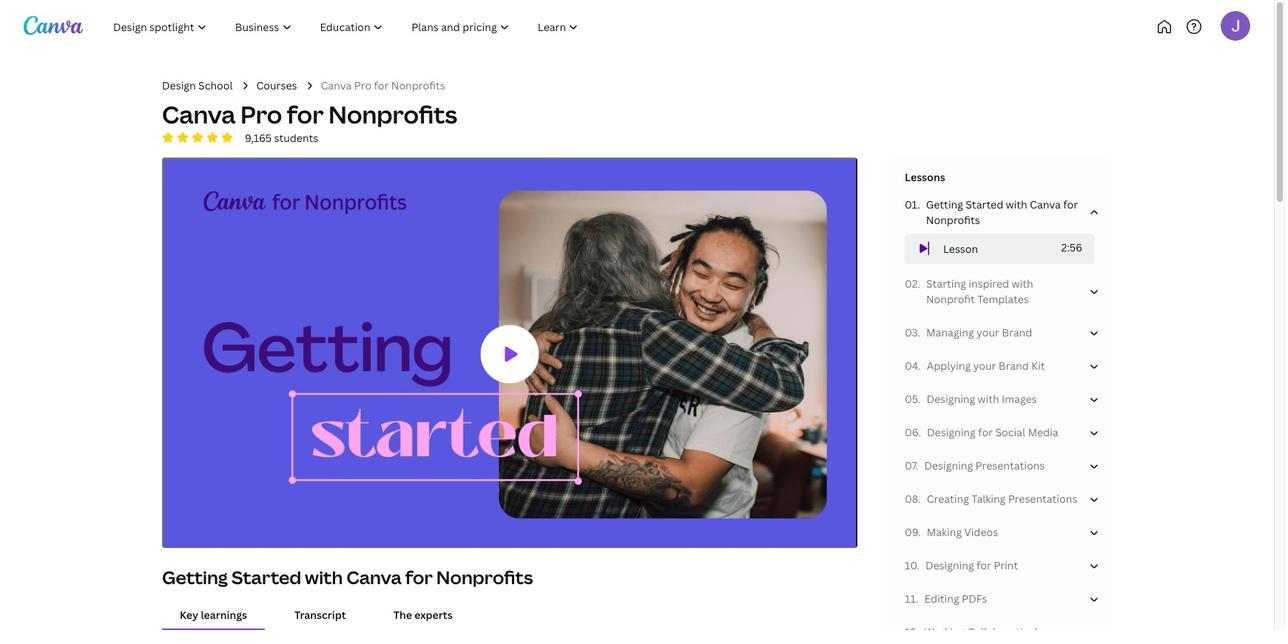 Task type: vqa. For each thing, say whether or not it's contained in the screenshot.
Salesforce image
no



Task type: describe. For each thing, give the bounding box(es) containing it.
with inside 01 . getting started with canva for nonprofits
[[1006, 197, 1028, 211]]

starting
[[927, 277, 967, 291]]

03
[[905, 326, 918, 340]]

kit
[[1032, 359, 1046, 373]]

applying
[[927, 359, 971, 373]]

0 vertical spatial canva pro for nonprofits
[[321, 78, 445, 93]]

09
[[905, 526, 919, 540]]

for up students
[[287, 98, 324, 130]]

04
[[905, 359, 919, 373]]

02 . starting inspired with nonprofit templates
[[905, 277, 1034, 307]]

the experts button
[[376, 601, 471, 629]]

brand for 03 . managing your brand
[[1002, 326, 1033, 340]]

for down top level navigation element
[[374, 78, 389, 93]]

for inside 01 . getting started with canva for nonprofits
[[1064, 197, 1079, 211]]

courses link
[[257, 78, 297, 93]]

started inside 01 . getting started with canva for nonprofits
[[966, 197, 1004, 211]]

creating
[[927, 492, 970, 506]]

. for 09
[[919, 526, 921, 540]]

03 . managing your brand
[[905, 326, 1033, 340]]

learnings
[[201, 608, 247, 622]]

canva inside 01 . getting started with canva for nonprofits
[[1030, 197, 1061, 211]]

designing for designing with images
[[927, 392, 976, 407]]

. for 01
[[918, 197, 921, 211]]

managing
[[927, 326, 975, 340]]

social
[[996, 426, 1026, 440]]

for left social
[[979, 426, 993, 440]]

05 . designing with images
[[905, 392, 1037, 407]]

07
[[905, 459, 916, 473]]

lessons
[[905, 170, 946, 184]]

the
[[394, 608, 412, 622]]

templates
[[978, 293, 1030, 307]]

9,165 students
[[245, 131, 318, 145]]

1 vertical spatial pro
[[241, 98, 282, 130]]

transcript
[[295, 608, 346, 622]]

videos
[[965, 526, 999, 540]]

9,165
[[245, 131, 272, 145]]

brand for 04 . applying your brand kit
[[999, 359, 1029, 373]]

lesson
[[944, 242, 979, 256]]

media
[[1028, 426, 1059, 440]]

design school link
[[162, 78, 233, 93]]

. for 06
[[919, 426, 922, 440]]

your for managing
[[977, 326, 1000, 340]]

. for 11
[[916, 592, 919, 606]]

05
[[905, 392, 918, 407]]

key learnings button
[[162, 601, 265, 629]]

editing
[[925, 592, 960, 606]]

school
[[198, 78, 233, 93]]

top level navigation element
[[101, 12, 642, 41]]

getting started with canva for nonprofits
[[162, 566, 533, 590]]

for left print
[[977, 559, 992, 573]]

your for applying
[[974, 359, 997, 373]]



Task type: locate. For each thing, give the bounding box(es) containing it.
08 . creating talking presentations
[[905, 492, 1078, 506]]

talking
[[972, 492, 1006, 506]]

canva pro for nonprofits up students
[[162, 98, 457, 130]]

1 vertical spatial canva pro for nonprofits
[[162, 98, 457, 130]]

for up 2:56
[[1064, 197, 1079, 211]]

designing for designing presentations
[[925, 459, 974, 473]]

04 . applying your brand kit
[[905, 359, 1046, 373]]

1 horizontal spatial pro
[[354, 78, 372, 93]]

11
[[905, 592, 916, 606]]

print
[[994, 559, 1019, 573]]

. left starting
[[918, 277, 921, 291]]

1 vertical spatial presentations
[[1009, 492, 1078, 506]]

. for 07
[[916, 459, 919, 473]]

0 vertical spatial getting
[[927, 197, 964, 211]]

key
[[180, 608, 198, 622]]

0 horizontal spatial started
[[232, 566, 301, 590]]

. for 04
[[919, 359, 921, 373]]

08
[[905, 492, 919, 506]]

pro down top level navigation element
[[354, 78, 372, 93]]

0 horizontal spatial getting
[[162, 566, 228, 590]]

getting inside 01 . getting started with canva for nonprofits
[[927, 197, 964, 211]]

courses
[[257, 78, 297, 93]]

students
[[274, 131, 318, 145]]

. for 03
[[918, 326, 921, 340]]

with
[[1006, 197, 1028, 211], [1012, 277, 1034, 291], [978, 392, 1000, 407], [305, 566, 343, 590]]

designing for designing for social media
[[927, 426, 976, 440]]

. inside 01 . getting started with canva for nonprofits
[[918, 197, 921, 211]]

. left applying
[[919, 359, 921, 373]]

0 vertical spatial started
[[966, 197, 1004, 211]]

design school
[[162, 78, 233, 93]]

07 . designing presentations
[[905, 459, 1045, 473]]

10
[[905, 559, 917, 573]]

1 vertical spatial your
[[974, 359, 997, 373]]

10 . designing for print
[[905, 559, 1019, 573]]

pro up 9,165
[[241, 98, 282, 130]]

1 vertical spatial started
[[232, 566, 301, 590]]

. for 08
[[919, 492, 921, 506]]

started up lesson
[[966, 197, 1004, 211]]

canva pro for nonprofits
[[321, 78, 445, 93], [162, 98, 457, 130]]

for up the experts
[[405, 566, 433, 590]]

presentations right talking
[[1009, 492, 1078, 506]]

02
[[905, 277, 918, 291]]

nonprofits
[[391, 78, 445, 93], [329, 98, 457, 130], [927, 213, 981, 227], [437, 566, 533, 590]]

designing
[[927, 392, 976, 407], [927, 426, 976, 440], [925, 459, 974, 473], [926, 559, 975, 573]]

making
[[927, 526, 962, 540]]

design
[[162, 78, 196, 93]]

. down lessons at the top right of page
[[918, 197, 921, 211]]

transcript button
[[277, 601, 364, 629]]

started up learnings
[[232, 566, 301, 590]]

1 vertical spatial getting
[[162, 566, 228, 590]]

designing down applying
[[927, 392, 976, 407]]

0 vertical spatial brand
[[1002, 326, 1033, 340]]

. left creating
[[919, 492, 921, 506]]

0 horizontal spatial pro
[[241, 98, 282, 130]]

images
[[1002, 392, 1037, 407]]

1 horizontal spatial getting
[[927, 197, 964, 211]]

01
[[905, 197, 918, 211]]

. left managing
[[918, 326, 921, 340]]

your
[[977, 326, 1000, 340], [974, 359, 997, 373]]

getting right 01
[[927, 197, 964, 211]]

.
[[918, 197, 921, 211], [918, 277, 921, 291], [918, 326, 921, 340], [919, 359, 921, 373], [918, 392, 921, 407], [919, 426, 922, 440], [916, 459, 919, 473], [919, 492, 921, 506], [919, 526, 921, 540], [917, 559, 920, 573], [916, 592, 919, 606]]

. inside 02 . starting inspired with nonprofit templates
[[918, 277, 921, 291]]

11 . editing pdfs
[[905, 592, 988, 606]]

. down 09
[[917, 559, 920, 573]]

nonprofits inside 01 . getting started with canva for nonprofits
[[927, 213, 981, 227]]

. for 10
[[917, 559, 920, 573]]

started
[[966, 197, 1004, 211], [232, 566, 301, 590]]

brand down templates
[[1002, 326, 1033, 340]]

06
[[905, 426, 919, 440]]

09 . making videos
[[905, 526, 999, 540]]

1 horizontal spatial started
[[966, 197, 1004, 211]]

designing for designing for print
[[926, 559, 975, 573]]

designing up creating
[[925, 459, 974, 473]]

presentations down social
[[976, 459, 1045, 473]]

canva
[[321, 78, 352, 93], [162, 98, 236, 130], [1030, 197, 1061, 211], [347, 566, 402, 590]]

for
[[374, 78, 389, 93], [287, 98, 324, 130], [1064, 197, 1079, 211], [979, 426, 993, 440], [977, 559, 992, 573], [405, 566, 433, 590]]

. down 06
[[916, 459, 919, 473]]

0 vertical spatial your
[[977, 326, 1000, 340]]

your right applying
[[974, 359, 997, 373]]

canva pro for nonprofits down top level navigation element
[[321, 78, 445, 93]]

1 vertical spatial brand
[[999, 359, 1029, 373]]

. left editing
[[916, 592, 919, 606]]

experts
[[415, 608, 453, 622]]

pro
[[354, 78, 372, 93], [241, 98, 282, 130]]

0 vertical spatial pro
[[354, 78, 372, 93]]

getting
[[927, 197, 964, 211], [162, 566, 228, 590]]

with inside 02 . starting inspired with nonprofit templates
[[1012, 277, 1034, 291]]

. for 02
[[918, 277, 921, 291]]

getting started with canva for nonprofits image
[[164, 159, 856, 551]]

getting up key
[[162, 566, 228, 590]]

. left making
[[919, 526, 921, 540]]

2:56
[[1062, 240, 1083, 254]]

the experts
[[394, 608, 453, 622]]

06 . designing for social media
[[905, 426, 1059, 440]]

designing down 09 . making videos
[[926, 559, 975, 573]]

brand left kit
[[999, 359, 1029, 373]]

your up "04 . applying your brand kit"
[[977, 326, 1000, 340]]

inspired
[[969, 277, 1010, 291]]

presentations
[[976, 459, 1045, 473], [1009, 492, 1078, 506]]

nonprofit
[[927, 293, 976, 307]]

0 vertical spatial presentations
[[976, 459, 1045, 473]]

. for 05
[[918, 392, 921, 407]]

key learnings
[[180, 608, 247, 622]]

01 . getting started with canva for nonprofits
[[905, 197, 1079, 227]]

. up 06
[[918, 392, 921, 407]]

brand
[[1002, 326, 1033, 340], [999, 359, 1029, 373]]

pdfs
[[962, 592, 988, 606]]

. down 05 . designing with images
[[919, 426, 922, 440]]

designing down 05 . designing with images
[[927, 426, 976, 440]]



